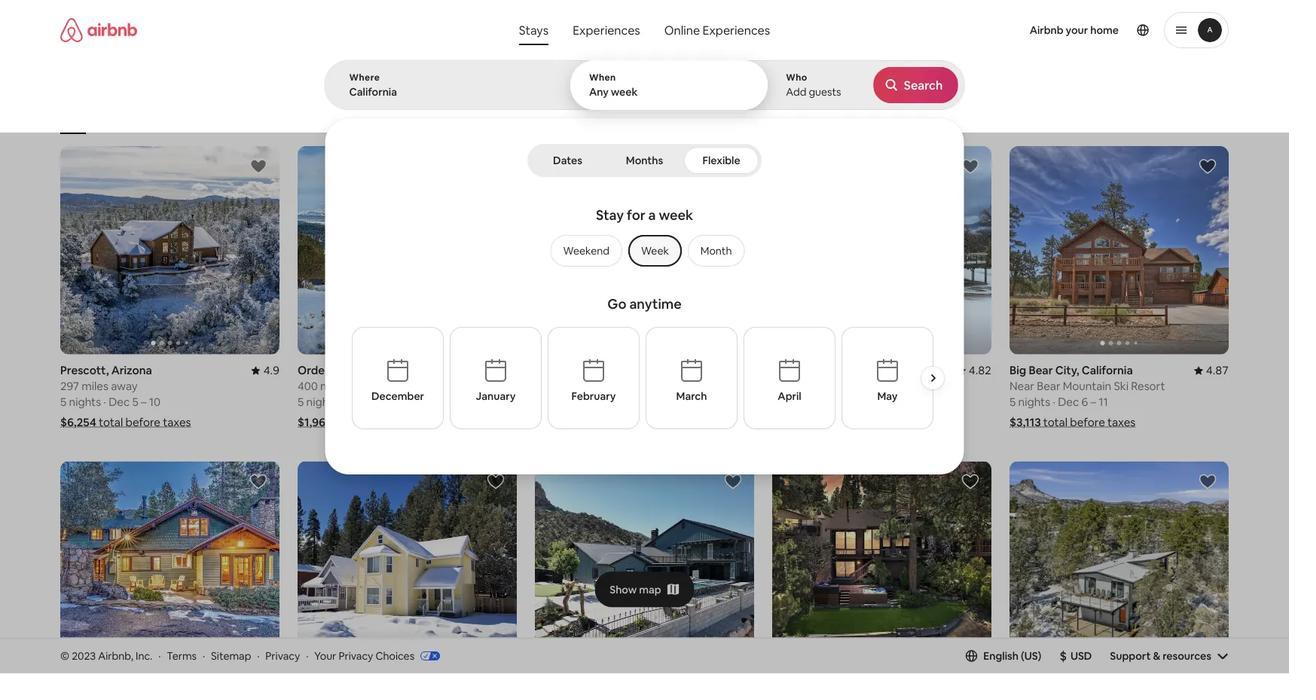Task type: describe. For each thing, give the bounding box(es) containing it.
airbnb your home link
[[1021, 14, 1128, 46]]

month
[[701, 244, 732, 258]]

show map button
[[595, 572, 694, 608]]

may button
[[842, 327, 933, 429]]

go
[[607, 295, 626, 313]]

your privacy choices
[[314, 649, 414, 663]]

flexible
[[702, 154, 740, 167]]

4.9
[[263, 363, 280, 378]]

february
[[572, 389, 616, 403]]

add to wishlist: williams, arizona image
[[724, 157, 742, 176]]

support & resources button
[[1110, 649, 1229, 663]]

$ usd
[[1060, 648, 1092, 664]]

miles for 400
[[320, 379, 347, 394]]

2 10 from the left
[[386, 395, 398, 409]]

december
[[371, 389, 424, 403]]

play
[[866, 112, 883, 123]]

week
[[641, 244, 669, 258]]

mountain
[[1063, 379, 1111, 394]]

add to wishlist: oakhurst, california image
[[961, 157, 979, 176]]

inc.
[[136, 649, 152, 663]]

4.82
[[969, 363, 991, 378]]

airbnb your home
[[1030, 23, 1119, 37]]

privacy link
[[265, 649, 300, 663]]

earth
[[920, 112, 942, 123]]

homes for earth homes
[[944, 112, 973, 123]]

oakhurst, california 340 miles away
[[772, 363, 878, 394]]

terms link
[[167, 649, 197, 663]]

$1,969
[[298, 415, 332, 430]]

your
[[1066, 23, 1088, 37]]

$6,254
[[60, 415, 96, 430]]

february button
[[548, 327, 640, 429]]

$1,036
[[535, 415, 569, 430]]

add to wishlist: hurricane, arizona image
[[724, 473, 742, 491]]

297
[[60, 379, 79, 394]]

before inside "prescott, arizona 297 miles away 5 nights · dec 5 – 10 $6,254 total before taxes"
[[125, 415, 160, 430]]

miles for 340
[[794, 379, 821, 394]]

williams,
[[535, 363, 582, 378]]

january button
[[450, 327, 542, 429]]

nights inside "prescott, arizona 297 miles away 5 nights · dec 5 – 10 $6,254 total before taxes"
[[69, 395, 101, 409]]

orderville, utah 400 miles away
[[298, 363, 381, 394]]

terms
[[167, 649, 197, 663]]

area
[[629, 379, 653, 394]]

1 5 from the left
[[60, 395, 66, 409]]

week inside when any week
[[611, 85, 638, 99]]

earth homes
[[920, 112, 973, 123]]

big
[[1010, 363, 1026, 378]]

away for utah
[[350, 379, 376, 394]]

english (us) button
[[965, 649, 1041, 663]]

2 dec from the left
[[346, 395, 367, 409]]

airbnb
[[1030, 23, 1064, 37]]

add to wishlist: idyllwild-pine cove, california image
[[249, 473, 267, 491]]

dec inside big bear city, california near bear mountain ski resort 5 nights · dec 6 – 11 $3,113 total before taxes
[[1058, 395, 1079, 409]]

show
[[610, 583, 637, 596]]

omg!
[[441, 112, 465, 123]]

Where field
[[349, 85, 546, 99]]

online experiences link
[[652, 15, 782, 45]]

$
[[1060, 648, 1067, 664]]

2 total from the left
[[334, 415, 359, 430]]

support
[[1110, 649, 1151, 663]]

display total before taxes switch
[[1189, 96, 1216, 114]]

where
[[349, 72, 380, 83]]

2 5 from the left
[[132, 395, 138, 409]]

3 10 from the left
[[844, 395, 856, 409]]

weekend
[[563, 244, 609, 258]]

tiny
[[781, 112, 798, 123]]

january
[[476, 389, 516, 403]]

go anytime
[[607, 295, 682, 313]]

arizona for ridge
[[585, 363, 625, 378]]

when
[[589, 72, 616, 83]]

taxes inside "prescott, arizona 297 miles away 5 nights · dec 5 – 10 $6,254 total before taxes"
[[163, 415, 191, 430]]

anytime
[[629, 295, 682, 313]]

5 inside williams, arizona near elk ridge ski area 5 nights · jan 7 – 12 $1,036 total before taxes
[[535, 395, 541, 409]]

flexible button
[[684, 147, 759, 174]]

2 taxes from the left
[[399, 415, 427, 430]]

english (us)
[[983, 649, 1041, 663]]

· inside big bear city, california near bear mountain ski resort 5 nights · dec 6 – 11 $3,113 total before taxes
[[1053, 395, 1055, 409]]

taxes inside big bear city, california near bear mountain ski resort 5 nights · dec 6 – 11 $3,113 total before taxes
[[1107, 415, 1136, 430]]

your privacy choices link
[[314, 649, 440, 664]]

6
[[1081, 395, 1088, 409]]

4.76
[[731, 363, 754, 378]]

4 5 from the left
[[369, 395, 376, 409]]

map
[[639, 583, 661, 596]]

5.0 out of 5 average rating image
[[489, 363, 517, 378]]

before inside williams, arizona near elk ridge ski area 5 nights · jan 7 – 12 $1,036 total before taxes
[[598, 415, 633, 430]]

online experiences
[[664, 22, 770, 38]]

sitemap
[[211, 649, 251, 663]]

stays
[[519, 22, 549, 38]]

4 before from the left
[[837, 415, 872, 430]]

dates
[[553, 154, 582, 167]]

$1,969 total before taxes
[[298, 415, 427, 430]]

top
[[264, 112, 280, 123]]

5 inside big bear city, california near bear mountain ski resort 5 nights · dec 6 – 11 $3,113 total before taxes
[[1010, 395, 1016, 409]]

5 nights for 340
[[772, 395, 813, 409]]

dec inside "prescott, arizona 297 miles away 5 nights · dec 5 – 10 $6,254 total before taxes"
[[109, 395, 130, 409]]

december button
[[352, 327, 444, 429]]

what can we help you find? tab list
[[507, 15, 652, 45]]

stays button
[[507, 15, 561, 45]]

away for arizona
[[111, 379, 138, 394]]

sitemap link
[[211, 649, 251, 663]]

before inside big bear city, california near bear mountain ski resort 5 nights · dec 6 – 11 $3,113 total before taxes
[[1070, 415, 1105, 430]]

2 before from the left
[[361, 415, 396, 430]]

none search field containing stay for a week
[[324, 0, 965, 475]]

4 taxes from the left
[[875, 415, 903, 430]]

who add guests
[[786, 72, 841, 99]]

340
[[772, 379, 792, 394]]

ridge
[[579, 379, 609, 394]]

city,
[[1055, 363, 1079, 378]]

near inside big bear city, california near bear mountain ski resort 5 nights · dec 6 – 11 $3,113 total before taxes
[[1010, 379, 1034, 394]]

guests
[[809, 85, 841, 99]]

add to wishlist: prescott, arizona image
[[249, 157, 267, 176]]

· inside "prescott, arizona 297 miles away 5 nights · dec 5 – 10 $6,254 total before taxes"
[[103, 395, 106, 409]]

your
[[314, 649, 336, 663]]



Task type: locate. For each thing, give the bounding box(es) containing it.
ski left resort
[[1114, 379, 1129, 394]]

5
[[60, 395, 66, 409], [132, 395, 138, 409], [298, 395, 304, 409], [369, 395, 376, 409], [535, 395, 541, 409], [772, 395, 778, 409], [1010, 395, 1016, 409]]

bear
[[1029, 363, 1053, 378], [1037, 379, 1060, 394]]

the
[[293, 112, 307, 123]]

1 vertical spatial bear
[[1037, 379, 1060, 394]]

california up 'mountain'
[[1082, 363, 1133, 378]]

3 miles from the left
[[794, 379, 821, 394]]

experiences
[[573, 22, 640, 38], [703, 22, 770, 38]]

2 horizontal spatial away
[[824, 379, 850, 394]]

add to wishlist: prescott, arizona image
[[1199, 473, 1217, 491]]

group inside stay for a week group
[[544, 235, 745, 267]]

3 – from the left
[[613, 395, 618, 409]]

· inside williams, arizona near elk ridge ski area 5 nights · jan 7 – 12 $1,036 total before taxes
[[578, 395, 581, 409]]

1 horizontal spatial experiences
[[703, 22, 770, 38]]

400
[[298, 379, 318, 394]]

any
[[589, 85, 609, 99]]

0 vertical spatial bear
[[1029, 363, 1053, 378]]

· right inc.
[[158, 649, 161, 663]]

1 california from the left
[[827, 363, 878, 378]]

3 away from the left
[[824, 379, 850, 394]]

nights inside big bear city, california near bear mountain ski resort 5 nights · dec 6 – 11 $3,113 total before taxes
[[1018, 395, 1050, 409]]

1 horizontal spatial 5 nights
[[772, 395, 813, 409]]

1 before from the left
[[125, 415, 160, 430]]

away for california
[[824, 379, 850, 394]]

iconic cities
[[358, 111, 408, 123]]

nights inside williams, arizona near elk ridge ski area 5 nights · jan 7 – 12 $1,036 total before taxes
[[544, 395, 576, 409]]

0 horizontal spatial arizona
[[111, 363, 152, 378]]

before right $6,254
[[125, 415, 160, 430]]

cities
[[385, 111, 408, 123]]

tab list containing dates
[[530, 144, 759, 177]]

4.87 out of 5 average rating image
[[1194, 363, 1229, 378]]

countryside
[[638, 112, 690, 123]]

prescott,
[[60, 363, 109, 378]]

airbnb,
[[98, 649, 133, 663]]

1 away from the left
[[111, 379, 138, 394]]

nights down 400 at the bottom left of page
[[306, 395, 338, 409]]

4 dec from the left
[[1058, 395, 1079, 409]]

miles for 297
[[82, 379, 108, 394]]

california inside "oakhurst, california 340 miles away"
[[827, 363, 878, 378]]

resources
[[1163, 649, 1211, 663]]

4 – from the left
[[858, 395, 864, 409]]

3 before from the left
[[598, 415, 633, 430]]

1 add to wishlist: big bear lake, california image from the left
[[487, 473, 505, 491]]

week inside stay for a week group
[[659, 206, 693, 224]]

© 2023 airbnb, inc. ·
[[60, 649, 161, 663]]

total inside big bear city, california near bear mountain ski resort 5 nights · dec 6 – 11 $3,113 total before taxes
[[1043, 415, 1068, 430]]

5 nights down 400 at the bottom left of page
[[298, 395, 338, 409]]

homes right tiny
[[800, 112, 829, 123]]

4 total from the left
[[810, 415, 835, 430]]

treehouses
[[565, 112, 614, 123]]

support & resources
[[1110, 649, 1211, 663]]

·
[[103, 395, 106, 409], [578, 395, 581, 409], [1053, 395, 1055, 409], [158, 649, 161, 663], [203, 649, 205, 663], [257, 649, 260, 663], [306, 649, 308, 663]]

march
[[676, 389, 707, 403]]

miles down prescott, at bottom left
[[82, 379, 108, 394]]

jan
[[583, 395, 602, 409]]

2 horizontal spatial 10
[[844, 395, 856, 409]]

group containing iconic cities
[[60, 75, 973, 134]]

home
[[1090, 23, 1119, 37]]

2 nights from the left
[[306, 395, 338, 409]]

– inside "prescott, arizona 297 miles away 5 nights · dec 5 – 10 $6,254 total before taxes"
[[141, 395, 146, 409]]

stay for a week
[[596, 206, 693, 224]]

0 horizontal spatial experiences
[[573, 22, 640, 38]]

away inside orderville, utah 400 miles away
[[350, 379, 376, 394]]

mansions
[[500, 112, 539, 123]]

0 horizontal spatial california
[[827, 363, 878, 378]]

1 horizontal spatial 10
[[386, 395, 398, 409]]

arizona inside williams, arizona near elk ridge ski area 5 nights · jan 7 – 12 $1,036 total before taxes
[[585, 363, 625, 378]]

nights up $3,113
[[1018, 395, 1050, 409]]

dec left the 6
[[1058, 395, 1079, 409]]

add to wishlist: big bear lake, california image
[[487, 473, 505, 491], [961, 473, 979, 491]]

arizona right prescott, at bottom left
[[111, 363, 152, 378]]

dec up the $1,969 total before taxes
[[346, 395, 367, 409]]

away inside "prescott, arizona 297 miles away 5 nights · dec 5 – 10 $6,254 total before taxes"
[[111, 379, 138, 394]]

group
[[60, 75, 973, 134], [60, 146, 280, 354], [298, 146, 517, 354], [535, 146, 754, 354], [772, 146, 991, 354], [1010, 146, 1229, 354], [544, 235, 745, 267], [60, 461, 280, 670], [298, 461, 517, 670], [535, 461, 754, 670], [772, 461, 991, 670], [1010, 461, 1229, 670]]

©
[[60, 649, 69, 663]]

2 add to wishlist: big bear lake, california image from the left
[[961, 473, 979, 491]]

away up dec 10 – 15
[[824, 379, 850, 394]]

2 ski from the left
[[1114, 379, 1129, 394]]

miles inside "prescott, arizona 297 miles away 5 nights · dec 5 – 10 $6,254 total before taxes"
[[82, 379, 108, 394]]

dec 10 – 15
[[821, 395, 877, 409]]

1 horizontal spatial ski
[[1114, 379, 1129, 394]]

5 nights down 340
[[772, 395, 813, 409]]

march button
[[646, 327, 738, 429]]

add
[[786, 85, 806, 99]]

before down the 7
[[598, 415, 633, 430]]

– inside williams, arizona near elk ridge ski area 5 nights · jan 7 – 12 $1,036 total before taxes
[[613, 395, 618, 409]]

privacy right your
[[339, 649, 373, 663]]

week right any
[[611, 85, 638, 99]]

a
[[648, 206, 656, 224]]

5 taxes from the left
[[1107, 415, 1136, 430]]

1 horizontal spatial away
[[350, 379, 376, 394]]

ski up 12 on the left of the page
[[612, 379, 626, 394]]

2 experiences from the left
[[703, 22, 770, 38]]

total right $1,969
[[334, 415, 359, 430]]

oakhurst,
[[772, 363, 825, 378]]

april button
[[744, 327, 836, 429]]

5 before from the left
[[1070, 415, 1105, 430]]

1 horizontal spatial week
[[659, 206, 693, 224]]

1 horizontal spatial homes
[[944, 112, 973, 123]]

&
[[1153, 649, 1160, 663]]

5 nights from the left
[[1018, 395, 1050, 409]]

bear down city,
[[1037, 379, 1060, 394]]

· left your
[[306, 649, 308, 663]]

utah
[[355, 363, 381, 378]]

1 5 nights from the left
[[298, 395, 338, 409]]

4.9 out of 5 average rating image
[[251, 363, 280, 378]]

english
[[983, 649, 1019, 663]]

dec up $4,023 total before taxes
[[821, 395, 842, 409]]

4.76 out of 5 average rating image
[[719, 363, 754, 378]]

(us)
[[1021, 649, 1041, 663]]

experiences inside button
[[573, 22, 640, 38]]

1 near from the left
[[535, 379, 560, 394]]

away
[[111, 379, 138, 394], [350, 379, 376, 394], [824, 379, 850, 394]]

dec down prescott, at bottom left
[[109, 395, 130, 409]]

· down prescott, at bottom left
[[103, 395, 106, 409]]

1 horizontal spatial near
[[1010, 379, 1034, 394]]

who
[[786, 72, 807, 83]]

1 taxes from the left
[[163, 415, 191, 430]]

before down dec 10 – 15
[[837, 415, 872, 430]]

1 total from the left
[[99, 415, 123, 430]]

None search field
[[324, 0, 965, 475]]

0 vertical spatial week
[[611, 85, 638, 99]]

total right $3,113
[[1043, 415, 1068, 430]]

total
[[99, 415, 123, 430], [334, 415, 359, 430], [571, 415, 596, 430], [810, 415, 835, 430], [1043, 415, 1068, 430]]

months
[[626, 154, 663, 167]]

1 homes from the left
[[800, 112, 829, 123]]

homes right earth at the right of the page
[[944, 112, 973, 123]]

· left privacy "link"
[[257, 649, 260, 663]]

5 total from the left
[[1043, 415, 1068, 430]]

stay
[[596, 206, 624, 224]]

total inside "prescott, arizona 297 miles away 5 nights · dec 5 – 10 $6,254 total before taxes"
[[99, 415, 123, 430]]

3 5 from the left
[[298, 395, 304, 409]]

6 5 from the left
[[772, 395, 778, 409]]

stays tab panel
[[324, 60, 965, 475]]

nights down elk
[[544, 395, 576, 409]]

near down big at the right of the page
[[1010, 379, 1034, 394]]

nights up $6,254
[[69, 395, 101, 409]]

away inside "oakhurst, california 340 miles away"
[[824, 379, 850, 394]]

week right a
[[659, 206, 693, 224]]

terms · sitemap · privacy ·
[[167, 649, 308, 663]]

0 horizontal spatial miles
[[82, 379, 108, 394]]

total inside williams, arizona near elk ridge ski area 5 nights · jan 7 – 12 $1,036 total before taxes
[[571, 415, 596, 430]]

2 arizona from the left
[[585, 363, 625, 378]]

2 – from the left
[[378, 395, 384, 409]]

· left the 6
[[1053, 395, 1055, 409]]

arizona
[[111, 363, 152, 378], [585, 363, 625, 378]]

lake
[[726, 112, 746, 123]]

miles
[[82, 379, 108, 394], [320, 379, 347, 394], [794, 379, 821, 394]]

away down utah
[[350, 379, 376, 394]]

total right $4,023
[[810, 415, 835, 430]]

ski inside williams, arizona near elk ridge ski area 5 nights · jan 7 – 12 $1,036 total before taxes
[[612, 379, 626, 394]]

before down the 6
[[1070, 415, 1105, 430]]

2 privacy from the left
[[339, 649, 373, 663]]

group containing weekend
[[544, 235, 745, 267]]

1 – from the left
[[141, 395, 146, 409]]

1 horizontal spatial california
[[1082, 363, 1133, 378]]

4.87
[[1206, 363, 1229, 378]]

0 horizontal spatial add to wishlist: big bear lake, california image
[[487, 473, 505, 491]]

1 nights from the left
[[69, 395, 101, 409]]

near down williams,
[[535, 379, 560, 394]]

3 total from the left
[[571, 415, 596, 430]]

experiences up when in the top of the page
[[573, 22, 640, 38]]

2 horizontal spatial miles
[[794, 379, 821, 394]]

california up dec 10 – 15
[[827, 363, 878, 378]]

california
[[827, 363, 878, 378], [1082, 363, 1133, 378]]

3 taxes from the left
[[636, 415, 664, 430]]

world
[[309, 112, 334, 123]]

1 experiences from the left
[[573, 22, 640, 38]]

homes for tiny homes
[[800, 112, 829, 123]]

ski inside big bear city, california near bear mountain ski resort 5 nights · dec 6 – 11 $3,113 total before taxes
[[1114, 379, 1129, 394]]

1 arizona from the left
[[111, 363, 152, 378]]

experiences right online
[[703, 22, 770, 38]]

top of the world
[[264, 112, 334, 123]]

dates button
[[530, 147, 605, 174]]

nights
[[69, 395, 101, 409], [306, 395, 338, 409], [544, 395, 576, 409], [781, 395, 813, 409], [1018, 395, 1050, 409]]

go anytime group
[[352, 289, 951, 455]]

2 near from the left
[[1010, 379, 1034, 394]]

total right $6,254
[[99, 415, 123, 430]]

2 5 nights from the left
[[772, 395, 813, 409]]

1 10 from the left
[[149, 395, 160, 409]]

–
[[141, 395, 146, 409], [378, 395, 384, 409], [613, 395, 618, 409], [858, 395, 864, 409], [1090, 395, 1096, 409]]

4 nights from the left
[[781, 395, 813, 409]]

10
[[149, 395, 160, 409], [386, 395, 398, 409], [844, 395, 856, 409]]

2 away from the left
[[350, 379, 376, 394]]

1 dec from the left
[[109, 395, 130, 409]]

for
[[627, 206, 645, 224]]

2 california from the left
[[1082, 363, 1133, 378]]

1 privacy from the left
[[265, 649, 300, 663]]

1 horizontal spatial miles
[[320, 379, 347, 394]]

miles down oakhurst,
[[794, 379, 821, 394]]

1 horizontal spatial privacy
[[339, 649, 373, 663]]

profile element
[[795, 0, 1229, 60]]

0 horizontal spatial ski
[[612, 379, 626, 394]]

7 5 from the left
[[1010, 395, 1016, 409]]

7
[[604, 395, 610, 409]]

experiences button
[[561, 15, 652, 45]]

3 nights from the left
[[544, 395, 576, 409]]

0 horizontal spatial week
[[611, 85, 638, 99]]

williams, arizona near elk ridge ski area 5 nights · jan 7 – 12 $1,036 total before taxes
[[535, 363, 664, 430]]

miles inside orderville, utah 400 miles away
[[320, 379, 347, 394]]

before down dec 5 – 10
[[361, 415, 396, 430]]

2 homes from the left
[[944, 112, 973, 123]]

nights up $4,023
[[781, 395, 813, 409]]

arizona up ridge
[[585, 363, 625, 378]]

near inside williams, arizona near elk ridge ski area 5 nights · jan 7 – 12 $1,036 total before taxes
[[535, 379, 560, 394]]

resort
[[1131, 379, 1165, 394]]

tab list inside stays tab panel
[[530, 144, 759, 177]]

miles inside "oakhurst, california 340 miles away"
[[794, 379, 821, 394]]

5.0
[[501, 363, 517, 378]]

bear right big at the right of the page
[[1029, 363, 1053, 378]]

11
[[1099, 395, 1108, 409]]

big bear city, california near bear mountain ski resort 5 nights · dec 6 – 11 $3,113 total before taxes
[[1010, 363, 1165, 430]]

1 horizontal spatial add to wishlist: big bear lake, california image
[[961, 473, 979, 491]]

california inside big bear city, california near bear mountain ski resort 5 nights · dec 6 – 11 $3,113 total before taxes
[[1082, 363, 1133, 378]]

near
[[535, 379, 560, 394], [1010, 379, 1034, 394]]

0 horizontal spatial near
[[535, 379, 560, 394]]

usd
[[1070, 649, 1092, 663]]

15
[[866, 395, 877, 409]]

1 vertical spatial week
[[659, 206, 693, 224]]

2 miles from the left
[[320, 379, 347, 394]]

· right terms
[[203, 649, 205, 663]]

5 nights for 400
[[298, 395, 338, 409]]

when any week
[[589, 72, 638, 99]]

arizona for away
[[111, 363, 152, 378]]

1 ski from the left
[[612, 379, 626, 394]]

iconic
[[358, 111, 383, 123]]

taxes inside williams, arizona near elk ridge ski area 5 nights · jan 7 – 12 $1,036 total before taxes
[[636, 415, 664, 430]]

0 horizontal spatial away
[[111, 379, 138, 394]]

3 dec from the left
[[821, 395, 842, 409]]

miles down orderville,
[[320, 379, 347, 394]]

0 horizontal spatial 5 nights
[[298, 395, 338, 409]]

10 inside "prescott, arizona 297 miles away 5 nights · dec 5 – 10 $6,254 total before taxes"
[[149, 395, 160, 409]]

tab list
[[530, 144, 759, 177]]

5 – from the left
[[1090, 395, 1096, 409]]

total down jan
[[571, 415, 596, 430]]

1 miles from the left
[[82, 379, 108, 394]]

online
[[664, 22, 700, 38]]

may
[[877, 389, 898, 403]]

– inside big bear city, california near bear mountain ski resort 5 nights · dec 6 – 11 $3,113 total before taxes
[[1090, 395, 1096, 409]]

arizona inside "prescott, arizona 297 miles away 5 nights · dec 5 – 10 $6,254 total before taxes"
[[111, 363, 152, 378]]

· left jan
[[578, 395, 581, 409]]

0 horizontal spatial 10
[[149, 395, 160, 409]]

0 horizontal spatial privacy
[[265, 649, 300, 663]]

privacy left your
[[265, 649, 300, 663]]

1 horizontal spatial arizona
[[585, 363, 625, 378]]

5 5 from the left
[[535, 395, 541, 409]]

12
[[621, 395, 632, 409]]

4.82 out of 5 average rating image
[[957, 363, 991, 378]]

0 horizontal spatial homes
[[800, 112, 829, 123]]

add to wishlist: big bear city, california image
[[1199, 157, 1217, 176]]

stay for a week group
[[400, 200, 889, 289]]

away right 297
[[111, 379, 138, 394]]



Task type: vqa. For each thing, say whether or not it's contained in the screenshot.
CAN to the top
no



